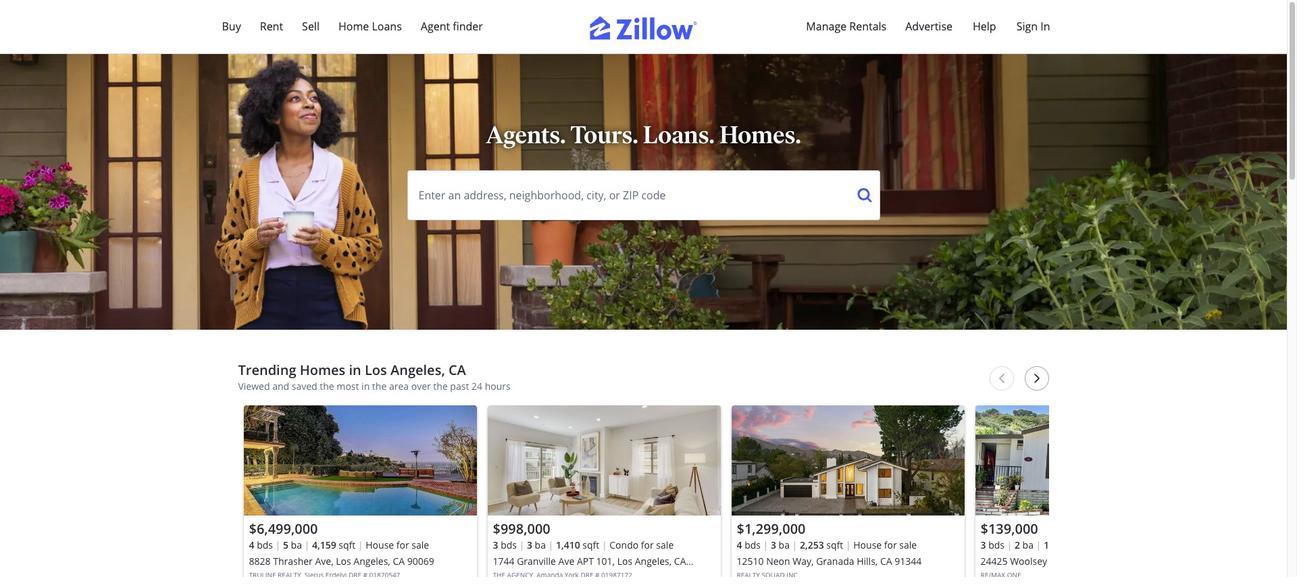 Task type: locate. For each thing, give the bounding box(es) containing it.
ba inside 1744 granville ave apt 101, los angeles, ca 90025 element
[[535, 539, 546, 552]]

house up hills,
[[854, 539, 882, 552]]

0 horizontal spatial 4
[[249, 539, 254, 552]]

3 down $1,299,000
[[771, 539, 777, 552]]

2 horizontal spatial los
[[618, 555, 633, 568]]

3 bds for 3
[[493, 539, 517, 552]]

for inside 1744 granville ave apt 101, los angeles, ca 90025 element
[[641, 539, 654, 552]]

3 ba inside 12510 neon way, granada hills, ca 91344 element
[[771, 539, 790, 552]]

3 ba
[[527, 539, 546, 552], [771, 539, 790, 552]]

2 3 bds from the left
[[981, 539, 1005, 552]]

ba up 'neon'
[[779, 539, 790, 552]]

4 bds inside 12510 neon way, granada hills, ca 91344 element
[[737, 539, 761, 552]]

sale for $1,299,000
[[900, 539, 917, 552]]

bds up 1744 at left bottom
[[501, 539, 517, 552]]

3 for from the left
[[885, 539, 897, 552]]

4 bds up 12510
[[737, 539, 761, 552]]

house for sale up the 90069
[[366, 539, 429, 552]]

chevron left image
[[997, 373, 1007, 384]]

house
[[366, 539, 394, 552], [854, 539, 882, 552]]

3 bds from the left
[[745, 539, 761, 552]]

bds inside 1744 granville ave apt 101, los angeles, ca 90025 element
[[501, 539, 517, 552]]

2 3 ba from the left
[[771, 539, 790, 552]]

24425
[[981, 555, 1008, 568]]

1 bds from the left
[[257, 539, 273, 552]]

2 house from the left
[[854, 539, 882, 552]]

ca inside 'link'
[[393, 555, 405, 568]]

los
[[365, 361, 387, 379], [336, 555, 351, 568], [618, 555, 633, 568]]

4 bds
[[249, 539, 273, 552], [737, 539, 761, 552]]

home image
[[227, 71, 257, 101]]

0 horizontal spatial for
[[397, 539, 409, 552]]

Search text field
[[408, 171, 847, 220]]

0 horizontal spatial sale
[[412, 539, 429, 552]]

3 bds
[[493, 539, 517, 552], [981, 539, 1005, 552]]

for right condo
[[641, 539, 654, 552]]

main navigation
[[0, 0, 1288, 223]]

4 inside $1,299,000 group
[[737, 539, 743, 552]]

angeles, inside trending homes in los angeles, ca viewed and saved the most in the area over the past 24 hours
[[391, 361, 445, 379]]

4 ba from the left
[[1023, 539, 1034, 552]]

0 vertical spatial in
[[349, 361, 361, 379]]

1 horizontal spatial for
[[641, 539, 654, 552]]

2 ba from the left
[[535, 539, 546, 552]]

1 horizontal spatial the
[[372, 380, 387, 393]]

ba up granville
[[535, 539, 546, 552]]

4 bds up 8828
[[249, 539, 273, 552]]

the left 'past'
[[434, 380, 448, 393]]

2 for from the left
[[641, 539, 654, 552]]

3 bds inside 1744 granville ave apt 101, los angeles, ca 90025 element
[[493, 539, 517, 552]]

1 ba from the left
[[291, 539, 302, 552]]

bds
[[257, 539, 273, 552], [501, 539, 517, 552], [745, 539, 761, 552], [989, 539, 1005, 552]]

for up the 90069
[[397, 539, 409, 552]]

3 bds up 24425 at the bottom right
[[981, 539, 1005, 552]]

1 horizontal spatial 4
[[737, 539, 743, 552]]

home recommendations carousel element
[[238, 361, 1209, 577]]

homes.
[[720, 120, 802, 149]]

1 horizontal spatial in
[[362, 380, 370, 393]]

3 ba for $1,299,000
[[771, 539, 790, 552]]

3 ba inside 1744 granville ave apt 101, los angeles, ca 90025 element
[[527, 539, 546, 552]]

in up most
[[349, 361, 361, 379]]

sale up the 90069
[[412, 539, 429, 552]]

5 ba
[[283, 539, 302, 552]]

24425 woolsey canyon rd space 132, canoga park, ca 91304
[[981, 555, 1185, 577]]

0 horizontal spatial the
[[320, 380, 334, 393]]

ba right 2
[[1023, 539, 1034, 552]]

hills,
[[857, 555, 878, 568]]

8828 thrasher ave, los angeles, ca 90069 element
[[244, 406, 477, 577]]

1 horizontal spatial house for sale
[[854, 539, 917, 552]]

bds for $6,499,000
[[257, 539, 273, 552]]

0 horizontal spatial 3 bds
[[493, 539, 517, 552]]

house for sale inside 12510 neon way, granada hills, ca 91344 element
[[854, 539, 917, 552]]

bds up 8828
[[257, 539, 273, 552]]

2 bds from the left
[[501, 539, 517, 552]]

sign
[[1017, 19, 1038, 34]]

4 up 12510
[[737, 539, 743, 552]]

sqft up "granada"
[[827, 539, 844, 552]]

1 horizontal spatial 3 ba
[[771, 539, 790, 552]]

2 the from the left
[[372, 380, 387, 393]]

1 house for sale from the left
[[366, 539, 429, 552]]

1 3 ba from the left
[[527, 539, 546, 552]]

los inside trending homes in los angeles, ca viewed and saved the most in the area over the past 24 hours
[[365, 361, 387, 379]]

3 bds up 1744 at left bottom
[[493, 539, 517, 552]]

angeles, inside 1744 granville ave apt 101, los angeles, ca 90025
[[635, 555, 672, 568]]

1 horizontal spatial sale
[[657, 539, 674, 552]]

3 ba up granville
[[527, 539, 546, 552]]

ba right 5 at the bottom of the page
[[291, 539, 302, 552]]

sale up 91344
[[900, 539, 917, 552]]

$1,299,000
[[737, 520, 806, 538]]

neon
[[767, 555, 791, 568]]

sqft for $1,299,000
[[827, 539, 844, 552]]

for for $6,499,000
[[397, 539, 409, 552]]

over
[[411, 380, 431, 393]]

4 bds inside 8828 thrasher ave, los angeles, ca 90069 element
[[249, 539, 273, 552]]

2 sqft from the left
[[583, 539, 600, 552]]

4 for $1,299,000
[[737, 539, 743, 552]]

hours
[[485, 380, 511, 393]]

101,
[[597, 555, 615, 568]]

agent finder link
[[411, 11, 493, 43]]

angeles, inside 'link'
[[354, 555, 391, 568]]

bds inside 8828 thrasher ave, los angeles, ca 90069 element
[[257, 539, 273, 552]]

2 horizontal spatial sale
[[900, 539, 917, 552]]

2 3 from the left
[[527, 539, 533, 552]]

the down homes
[[320, 380, 334, 393]]

1 for from the left
[[397, 539, 409, 552]]

2 sale from the left
[[657, 539, 674, 552]]

1 4 bds from the left
[[249, 539, 273, 552]]

1 4 from the left
[[249, 539, 254, 552]]

woolsey
[[1011, 555, 1048, 568]]

los down the '4,159 sqft'
[[336, 555, 351, 568]]

house for sale inside 8828 thrasher ave, los angeles, ca 90069 element
[[366, 539, 429, 552]]

sell link
[[293, 11, 329, 43]]

house for $1,299,000
[[854, 539, 882, 552]]

most
[[337, 380, 359, 393]]

house inside 12510 neon way, granada hills, ca 91344 element
[[854, 539, 882, 552]]

sqft inside 8828 thrasher ave, los angeles, ca 90069 element
[[339, 539, 356, 552]]

sqft inside 1744 granville ave apt 101, los angeles, ca 90025 element
[[583, 539, 600, 552]]

granada
[[817, 555, 855, 568]]

2 4 from the left
[[737, 539, 743, 552]]

list containing $6,499,000
[[238, 400, 1209, 577]]

91344
[[895, 555, 922, 568]]

sign in
[[1017, 19, 1051, 34]]

los down condo
[[618, 555, 633, 568]]

los inside 'link'
[[336, 555, 351, 568]]

angeles, down the '4,159 sqft'
[[354, 555, 391, 568]]

in right most
[[362, 380, 370, 393]]

for up 91344
[[885, 539, 897, 552]]

bds up 12510
[[745, 539, 761, 552]]

$1,299,000 group
[[732, 406, 965, 577]]

house for sale
[[366, 539, 429, 552], [854, 539, 917, 552]]

sale inside 1744 granville ave apt 101, los angeles, ca 90025 element
[[657, 539, 674, 552]]

house up 8828 thrasher ave, los angeles, ca 90069 'link'
[[366, 539, 394, 552]]

ba for $998,000
[[535, 539, 546, 552]]

3 ba for $998,000
[[527, 539, 546, 552]]

the left area
[[372, 380, 387, 393]]

1 house from the left
[[366, 539, 394, 552]]

2 house for sale from the left
[[854, 539, 917, 552]]

1 horizontal spatial house
[[854, 539, 882, 552]]

the
[[320, 380, 334, 393], [372, 380, 387, 393], [434, 380, 448, 393]]

los right homes
[[365, 361, 387, 379]]

manage
[[807, 19, 847, 34]]

for inside 12510 neon way, granada hills, ca 91344 element
[[885, 539, 897, 552]]

canoga
[[1152, 555, 1185, 568]]

ca inside $1,299,000 group
[[881, 555, 893, 568]]

bds inside 12510 neon way, granada hills, ca 91344 element
[[745, 539, 761, 552]]

way,
[[793, 555, 814, 568]]

ca
[[449, 361, 466, 379], [393, 555, 405, 568], [674, 555, 686, 568], [881, 555, 893, 568], [1006, 571, 1018, 577]]

1 horizontal spatial 4 bds
[[737, 539, 761, 552]]

sell
[[302, 19, 320, 34]]

manage rentals link
[[797, 11, 896, 43]]

1 horizontal spatial 3 bds
[[981, 539, 1005, 552]]

house inside 8828 thrasher ave, los angeles, ca 90069 element
[[366, 539, 394, 552]]

4 up 8828
[[249, 539, 254, 552]]

3 sqft from the left
[[827, 539, 844, 552]]

3 3 from the left
[[771, 539, 777, 552]]

ba inside 12510 neon way, granada hills, ca 91344 element
[[779, 539, 790, 552]]

90069
[[407, 555, 434, 568]]

0 horizontal spatial los
[[336, 555, 351, 568]]

condo
[[610, 539, 639, 552]]

agent
[[421, 19, 450, 34]]

for inside 8828 thrasher ave, los angeles, ca 90069 element
[[397, 539, 409, 552]]

3 the from the left
[[434, 380, 448, 393]]

24
[[472, 380, 483, 393]]

ca inside trending homes in los angeles, ca viewed and saved the most in the area over the past 24 hours
[[449, 361, 466, 379]]

4 bds from the left
[[989, 539, 1005, 552]]

chevron right image inside main navigation
[[394, 135, 411, 151]]

park,
[[981, 571, 1003, 577]]

3
[[493, 539, 499, 552], [527, 539, 533, 552], [771, 539, 777, 552], [981, 539, 987, 552]]

3 bds for 2
[[981, 539, 1005, 552]]

0 horizontal spatial sqft
[[339, 539, 356, 552]]

loans
[[372, 19, 402, 34]]

0 horizontal spatial house for sale
[[366, 539, 429, 552]]

0 horizontal spatial house
[[366, 539, 394, 552]]

ba
[[291, 539, 302, 552], [535, 539, 546, 552], [779, 539, 790, 552], [1023, 539, 1034, 552]]

2 horizontal spatial for
[[885, 539, 897, 552]]

2 horizontal spatial sqft
[[827, 539, 844, 552]]

12510
[[737, 555, 764, 568]]

sale inside 12510 neon way, granada hills, ca 91344 element
[[900, 539, 917, 552]]

1 horizontal spatial sqft
[[583, 539, 600, 552]]

house for $6,499,000
[[366, 539, 394, 552]]

12510 neon way, granada hills, ca 91344 element
[[732, 406, 965, 577]]

sale
[[412, 539, 429, 552], [657, 539, 674, 552], [900, 539, 917, 552]]

3 ba from the left
[[779, 539, 790, 552]]

house for sale for $6,499,000
[[366, 539, 429, 552]]

sqft for $998,000
[[583, 539, 600, 552]]

0 horizontal spatial 4 bds
[[249, 539, 273, 552]]

3 ba up 'neon'
[[771, 539, 790, 552]]

list
[[238, 400, 1209, 577]]

rd
[[1086, 555, 1098, 568]]

sale right condo
[[657, 539, 674, 552]]

search image
[[857, 187, 873, 203]]

bds up 24425 at the bottom right
[[989, 539, 1005, 552]]

3 up 24425 at the bottom right
[[981, 539, 987, 552]]

1 3 bds from the left
[[493, 539, 517, 552]]

3 up granville
[[527, 539, 533, 552]]

1 sqft from the left
[[339, 539, 356, 552]]

0 horizontal spatial 3 ba
[[527, 539, 546, 552]]

for
[[397, 539, 409, 552], [641, 539, 654, 552], [885, 539, 897, 552]]

3 up 1744 at left bottom
[[493, 539, 499, 552]]

house for sale up hills,
[[854, 539, 917, 552]]

bds inside the 24425 woolsey canyon rd space 132, canoga park, ca 91304 element
[[989, 539, 1005, 552]]

0 horizontal spatial in
[[349, 361, 361, 379]]

0 vertical spatial chevron right image
[[394, 135, 411, 151]]

0 horizontal spatial chevron right image
[[394, 135, 411, 151]]

2,253 sqft
[[800, 539, 844, 552]]

home loans
[[339, 19, 402, 34]]

$6,499,000 group
[[244, 406, 477, 577]]

sale inside 8828 thrasher ave, los angeles, ca 90069 element
[[412, 539, 429, 552]]

3 sale from the left
[[900, 539, 917, 552]]

angeles, down condo for sale
[[635, 555, 672, 568]]

8828 thrasher ave, los angeles, ca 90069 link
[[249, 554, 471, 570]]

sqft
[[339, 539, 356, 552], [583, 539, 600, 552], [827, 539, 844, 552]]

sign in link
[[1008, 11, 1060, 43]]

finder
[[453, 19, 483, 34]]

sale for $6,499,000
[[412, 539, 429, 552]]

sale for $998,000
[[657, 539, 674, 552]]

1 horizontal spatial chevron right image
[[1032, 373, 1043, 384]]

$998,000 group
[[488, 406, 721, 577]]

2 4 bds from the left
[[737, 539, 761, 552]]

4 3 from the left
[[981, 539, 987, 552]]

12510 neon way, granada hills, ca 91344
[[737, 555, 922, 568]]

1 sale from the left
[[412, 539, 429, 552]]

angeles, up over
[[391, 361, 445, 379]]

2 horizontal spatial the
[[434, 380, 448, 393]]

8828 thrasher ave, los angeles, ca 90069 image
[[244, 406, 477, 516]]

1 horizontal spatial los
[[365, 361, 387, 379]]

4 bds for $6,499,000
[[249, 539, 273, 552]]

4
[[249, 539, 254, 552], [737, 539, 743, 552]]

condo for sale
[[610, 539, 674, 552]]

agents.
[[486, 120, 566, 149]]

ba inside 8828 thrasher ave, los angeles, ca 90069 element
[[291, 539, 302, 552]]

sqft up apt
[[583, 539, 600, 552]]

viewed
[[238, 380, 270, 393]]

3 bds inside the 24425 woolsey canyon rd space 132, canoga park, ca 91304 element
[[981, 539, 1005, 552]]

sqft inside 12510 neon way, granada hills, ca 91344 element
[[827, 539, 844, 552]]

sqft up 8828 thrasher ave, los angeles, ca 90069
[[339, 539, 356, 552]]

chevron right image
[[394, 135, 411, 151], [1032, 373, 1043, 384]]

8828
[[249, 555, 271, 568]]

ca inside 1744 granville ave apt 101, los angeles, ca 90025
[[674, 555, 686, 568]]

ave
[[559, 555, 575, 568]]

4 inside 8828 thrasher ave, los angeles, ca 90069 element
[[249, 539, 254, 552]]



Task type: describe. For each thing, give the bounding box(es) containing it.
ca for in
[[449, 361, 466, 379]]

4,159
[[312, 539, 336, 552]]

and
[[273, 380, 289, 393]]

ba for $1,299,000
[[779, 539, 790, 552]]

buy link
[[213, 11, 251, 43]]

8828 thrasher ave, los angeles, ca 90069
[[249, 555, 434, 568]]

agent finder
[[421, 19, 483, 34]]

3 inside $1,299,000 group
[[771, 539, 777, 552]]

house for sale for $1,299,000
[[854, 539, 917, 552]]

los for ave,
[[336, 555, 351, 568]]

past
[[450, 380, 469, 393]]

12510 neon way, granada hills, ca 91344 link
[[737, 554, 959, 570]]

for for $998,000
[[641, 539, 654, 552]]

ba inside the 24425 woolsey canyon rd space 132, canoga park, ca 91304 element
[[1023, 539, 1034, 552]]

1744
[[493, 555, 515, 568]]

bds for $998,000
[[501, 539, 517, 552]]

24425 woolsey canyon rd space 132, canoga park, ca 91304 element
[[976, 406, 1209, 577]]

zillow logo image
[[590, 16, 698, 40]]

ca for way,
[[881, 555, 893, 568]]

4 for $6,499,000
[[249, 539, 254, 552]]

angeles, for ave,
[[354, 555, 391, 568]]

1,410 sqft
[[556, 539, 600, 552]]

ca inside 24425 woolsey canyon rd space 132, canoga park, ca 91304
[[1006, 571, 1018, 577]]

$139,000
[[981, 520, 1039, 538]]

space
[[1100, 555, 1128, 568]]

1744 granville ave apt 101, los angeles, ca 90025
[[493, 555, 686, 577]]

trending homes in los angeles, ca viewed and saved the most in the area over the past 24 hours
[[238, 361, 511, 393]]

bds for $1,299,000
[[745, 539, 761, 552]]

area
[[389, 380, 409, 393]]

agents. tours. loans. homes.
[[486, 120, 802, 149]]

1744 granville ave apt 101, los angeles, ca 90025 link
[[493, 554, 715, 577]]

in
[[1041, 19, 1051, 34]]

home loans link
[[329, 11, 411, 43]]

loans.
[[643, 120, 715, 149]]

canyon
[[1050, 555, 1084, 568]]

saved
[[292, 380, 317, 393]]

home
[[339, 19, 369, 34]]

1 vertical spatial chevron right image
[[1032, 373, 1043, 384]]

ba for $6,499,000
[[291, 539, 302, 552]]

tours.
[[570, 120, 639, 149]]

help
[[973, 19, 997, 34]]

5
[[283, 539, 289, 552]]

for for $1,299,000
[[885, 539, 897, 552]]

angeles, for in
[[391, 361, 445, 379]]

granville
[[517, 555, 556, 568]]

12510 neon way, granada hills, ca 91344 image
[[732, 406, 965, 516]]

$139,000 group
[[976, 406, 1209, 577]]

homes
[[300, 361, 346, 379]]

$6,499,000
[[249, 520, 318, 538]]

ca for ave,
[[393, 555, 405, 568]]

los inside 1744 granville ave apt 101, los angeles, ca 90025
[[618, 555, 633, 568]]

90025
[[493, 571, 520, 577]]

rent link
[[251, 11, 293, 43]]

24425 woolsey canyon rd space 132, canoga park, ca 91304 image
[[976, 406, 1209, 516]]

91304
[[1020, 571, 1047, 577]]

rentals
[[850, 19, 887, 34]]

sqft for $6,499,000
[[339, 539, 356, 552]]

advertise link
[[896, 11, 963, 43]]

1 3 from the left
[[493, 539, 499, 552]]

rent
[[260, 19, 283, 34]]

los for in
[[365, 361, 387, 379]]

1,176
[[1044, 539, 1068, 552]]

132,
[[1131, 555, 1149, 568]]

4 bds for $1,299,000
[[737, 539, 761, 552]]

2 ba
[[1015, 539, 1034, 552]]

1 the from the left
[[320, 380, 334, 393]]

2,253
[[800, 539, 824, 552]]

buy
[[222, 19, 241, 34]]

ave,
[[315, 555, 334, 568]]

apt
[[577, 555, 594, 568]]

help link
[[964, 11, 1006, 43]]

24425 woolsey canyon rd space 132, canoga park, ca 91304 link
[[981, 554, 1204, 577]]

1744 granville ave apt 101, los angeles, ca 90025 image
[[488, 406, 721, 516]]

manage rentals
[[807, 19, 887, 34]]

1,410
[[556, 539, 580, 552]]

1744 granville ave apt 101, los angeles, ca 90025 element
[[488, 406, 721, 577]]

thrasher
[[273, 555, 313, 568]]

3 inside group
[[981, 539, 987, 552]]

trending
[[238, 361, 296, 379]]

$998,000
[[493, 520, 551, 538]]

4,159 sqft
[[312, 539, 356, 552]]

2
[[1015, 539, 1021, 552]]

advertise
[[906, 19, 953, 34]]

1 vertical spatial in
[[362, 380, 370, 393]]



Task type: vqa. For each thing, say whether or not it's contained in the screenshot.


